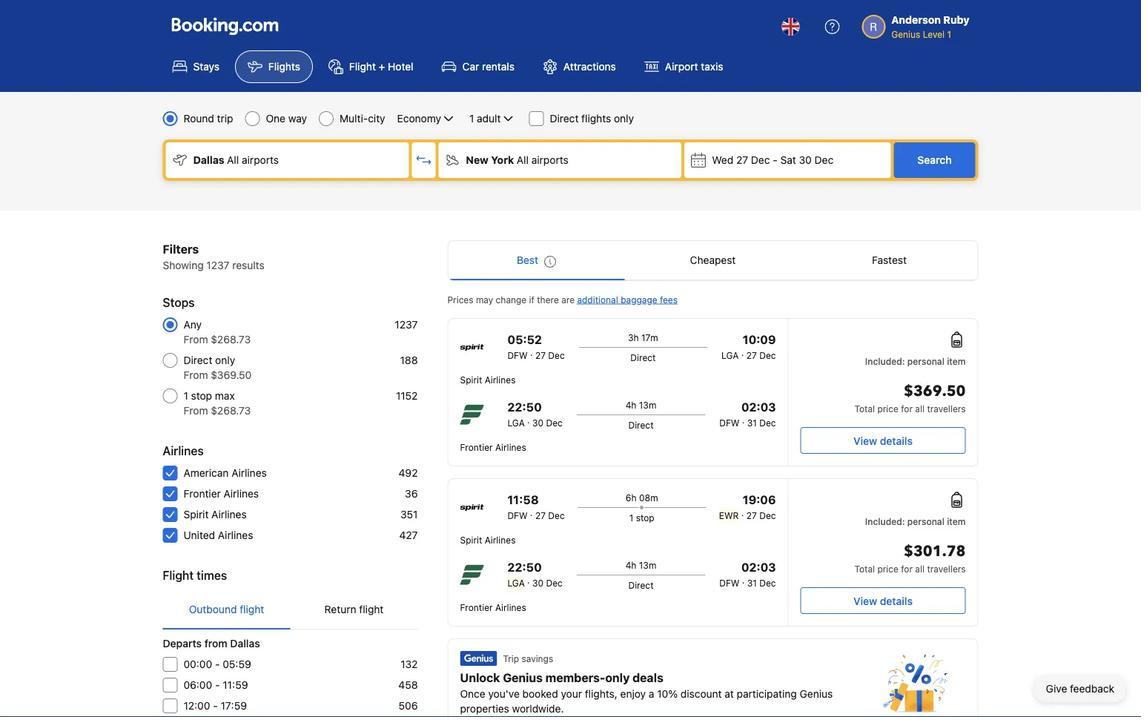 Task type: describe. For each thing, give the bounding box(es) containing it.
car rentals
[[463, 60, 515, 73]]

4h for $301.78
[[626, 560, 637, 570]]

level
[[923, 29, 945, 39]]

tab list for departs from dallas
[[163, 591, 418, 631]]

27 for 05:52
[[536, 350, 546, 361]]

rentals
[[482, 60, 515, 73]]

travellers for $301.78
[[928, 564, 966, 574]]

for for $369.50
[[902, 404, 913, 414]]

. down 11:58 dfw . 27 dec
[[528, 575, 530, 585]]

wed 27 dec - sat 30 dec
[[712, 154, 834, 166]]

. down 05:52 dfw . 27 dec
[[528, 415, 530, 425]]

deals
[[633, 671, 664, 685]]

airlines down american airlines
[[224, 488, 259, 500]]

flights
[[269, 60, 300, 73]]

flight + hotel
[[349, 60, 414, 73]]

dec inside 05:52 dfw . 27 dec
[[548, 350, 565, 361]]

from inside 1 stop max from $268.73
[[184, 405, 208, 417]]

flight for flight times
[[163, 569, 194, 583]]

results
[[232, 259, 265, 272]]

13m for $369.50
[[639, 400, 657, 410]]

adult
[[477, 112, 501, 125]]

2 airports from the left
[[532, 154, 569, 166]]

ruby
[[944, 14, 970, 26]]

lga for $369.50
[[508, 418, 525, 428]]

13m for $301.78
[[639, 560, 657, 570]]

showing
[[163, 259, 204, 272]]

only inside "direct only from $369.50"
[[215, 354, 235, 366]]

wed
[[712, 154, 734, 166]]

properties
[[460, 703, 510, 715]]

31 for $301.78
[[748, 578, 757, 588]]

1 for 1 stop
[[630, 513, 634, 523]]

anderson ruby genius level 1
[[892, 14, 970, 39]]

airlines up 11:58
[[496, 442, 527, 453]]

outbound flight button
[[163, 591, 290, 629]]

at
[[725, 688, 734, 700]]

item for $301.78
[[947, 516, 966, 527]]

22:50 lga . 30 dec for $369.50
[[508, 400, 563, 428]]

flight for outbound flight
[[240, 603, 264, 616]]

1 horizontal spatial 1237
[[395, 319, 418, 331]]

188
[[400, 354, 418, 366]]

1237 inside "filters showing 1237 results"
[[207, 259, 230, 272]]

give
[[1047, 683, 1068, 695]]

car
[[463, 60, 479, 73]]

2 vertical spatial genius
[[800, 688, 833, 700]]

details for $369.50
[[880, 435, 913, 447]]

3h
[[628, 332, 639, 343]]

dec inside 11:58 dfw . 27 dec
[[548, 510, 565, 521]]

$268.73 inside 1 stop max from $268.73
[[211, 405, 251, 417]]

sat
[[781, 154, 797, 166]]

- for 458
[[215, 679, 220, 691]]

there
[[537, 295, 559, 305]]

4h 13m for $301.78
[[626, 560, 657, 570]]

06:00 - 11:59
[[184, 679, 248, 691]]

all for $369.50
[[916, 404, 925, 414]]

included: personal item for $369.50
[[866, 356, 966, 366]]

$369.50 inside "direct only from $369.50"
[[211, 369, 252, 381]]

27 for 11:58
[[536, 510, 546, 521]]

anderson
[[892, 14, 941, 26]]

hotel
[[388, 60, 414, 73]]

dec inside 10:09 lga . 27 dec
[[760, 350, 776, 361]]

1 inside "anderson ruby genius level 1"
[[948, 29, 952, 39]]

once
[[460, 688, 486, 700]]

19:06
[[743, 493, 776, 507]]

0 vertical spatial only
[[614, 112, 634, 125]]

attractions link
[[530, 50, 629, 83]]

$301.78
[[904, 542, 966, 562]]

outbound
[[189, 603, 237, 616]]

spirit airlines for $369.50
[[460, 375, 516, 385]]

give feedback button
[[1035, 676, 1127, 703]]

stays link
[[160, 50, 232, 83]]

view details for $301.78
[[854, 595, 913, 607]]

trip savings
[[503, 654, 554, 664]]

30 for $369.50
[[533, 418, 544, 428]]

27 inside popup button
[[737, 154, 749, 166]]

best button
[[448, 241, 625, 280]]

unlock
[[460, 671, 500, 685]]

27 for 19:06
[[747, 510, 757, 521]]

price for $301.78
[[878, 564, 899, 574]]

19:06 ewr . 27 dec
[[719, 493, 776, 521]]

view details for $369.50
[[854, 435, 913, 447]]

details for $301.78
[[880, 595, 913, 607]]

included: for $301.78
[[866, 516, 905, 527]]

airlines up the american
[[163, 444, 204, 458]]

airport
[[665, 60, 698, 73]]

return flight button
[[290, 591, 418, 629]]

baggage
[[621, 295, 658, 305]]

any from $268.73
[[184, 319, 251, 346]]

stop for 1 stop
[[636, 513, 655, 523]]

return
[[325, 603, 357, 616]]

booked
[[523, 688, 558, 700]]

492
[[399, 467, 418, 479]]

3h 17m
[[628, 332, 659, 343]]

00:00 - 05:59
[[184, 658, 251, 671]]

frontier for $301.78
[[460, 602, 493, 613]]

1 adult button
[[468, 110, 517, 128]]

one
[[266, 112, 286, 125]]

506
[[399, 700, 418, 712]]

american airlines
[[184, 467, 267, 479]]

4h 13m for $369.50
[[626, 400, 657, 410]]

36
[[405, 488, 418, 500]]

10:09
[[743, 333, 776, 347]]

frontier for $369.50
[[460, 442, 493, 453]]

participating
[[737, 688, 797, 700]]

11:58
[[508, 493, 539, 507]]

direct left flights
[[550, 112, 579, 125]]

from inside "direct only from $369.50"
[[184, 369, 208, 381]]

flight times
[[163, 569, 227, 583]]

dfw inside 11:58 dfw . 27 dec
[[508, 510, 528, 521]]

spirit for $369.50
[[460, 375, 482, 385]]

direct down the 1 stop
[[629, 580, 654, 591]]

- for 506
[[213, 700, 218, 712]]

you've
[[488, 688, 520, 700]]

1152
[[396, 390, 418, 402]]

new york all airports
[[466, 154, 569, 166]]

4h for $369.50
[[626, 400, 637, 410]]

additional baggage fees link
[[577, 295, 678, 305]]

lga inside 10:09 lga . 27 dec
[[722, 350, 739, 361]]

attractions
[[564, 60, 616, 73]]

airlines down 11:58
[[485, 535, 516, 545]]

view for $301.78
[[854, 595, 878, 607]]

give feedback
[[1047, 683, 1115, 695]]

frontier airlines for $301.78
[[460, 602, 527, 613]]

departs from dallas
[[163, 638, 260, 650]]

from inside the any from $268.73
[[184, 333, 208, 346]]

airlines up trip
[[496, 602, 527, 613]]

round trip
[[184, 112, 233, 125]]

filters
[[163, 242, 199, 256]]

1 adult
[[470, 112, 501, 125]]

max
[[215, 390, 235, 402]]

frontier airlines for $369.50
[[460, 442, 527, 453]]

direct up 6h 08m
[[629, 420, 654, 430]]

02:03 dfw . 31 dec for $369.50
[[720, 400, 776, 428]]

08m
[[639, 493, 658, 503]]

. inside 10:09 lga . 27 dec
[[742, 347, 744, 358]]

0 horizontal spatial genius
[[503, 671, 543, 685]]

worldwide.
[[512, 703, 564, 715]]

10%
[[657, 688, 678, 700]]

17m
[[642, 332, 659, 343]]

united
[[184, 529, 215, 542]]

1 vertical spatial frontier airlines
[[184, 488, 259, 500]]

. down 10:09 lga . 27 dec
[[742, 415, 745, 425]]

- inside popup button
[[773, 154, 778, 166]]

06:00
[[184, 679, 212, 691]]

427
[[399, 529, 418, 542]]

prices
[[448, 295, 474, 305]]

multi-
[[340, 112, 368, 125]]



Task type: locate. For each thing, give the bounding box(es) containing it.
0 vertical spatial spirit airlines
[[460, 375, 516, 385]]

departs
[[163, 638, 202, 650]]

0 vertical spatial travellers
[[928, 404, 966, 414]]

car rentals link
[[429, 50, 527, 83]]

00:00
[[184, 658, 212, 671]]

frontier airlines up 11:58
[[460, 442, 527, 453]]

airlines
[[485, 375, 516, 385], [496, 442, 527, 453], [163, 444, 204, 458], [232, 467, 267, 479], [224, 488, 259, 500], [212, 509, 247, 521], [218, 529, 253, 542], [485, 535, 516, 545], [496, 602, 527, 613]]

tab list containing outbound flight
[[163, 591, 418, 631]]

personal for $369.50
[[908, 356, 945, 366]]

0 vertical spatial 02:03 dfw . 31 dec
[[720, 400, 776, 428]]

search
[[918, 154, 952, 166]]

personal up $301.78
[[908, 516, 945, 527]]

. inside 19:06 ewr . 27 dec
[[742, 507, 744, 518]]

22:50 down 05:52 dfw . 27 dec
[[508, 400, 542, 414]]

2 included: from the top
[[866, 516, 905, 527]]

02:03 for $369.50
[[742, 400, 776, 414]]

from
[[205, 638, 228, 650]]

genius image
[[460, 651, 497, 666], [460, 651, 497, 666], [883, 654, 948, 714]]

0 vertical spatial tab list
[[448, 241, 978, 281]]

american
[[184, 467, 229, 479]]

view for $369.50
[[854, 435, 878, 447]]

27 down 11:58
[[536, 510, 546, 521]]

for
[[902, 404, 913, 414], [902, 564, 913, 574]]

view details
[[854, 435, 913, 447], [854, 595, 913, 607]]

frontier airlines up trip
[[460, 602, 527, 613]]

travellers
[[928, 404, 966, 414], [928, 564, 966, 574]]

1 all from the top
[[916, 404, 925, 414]]

cheapest button
[[625, 241, 802, 280]]

0 vertical spatial view details
[[854, 435, 913, 447]]

1 inside 1 stop max from $268.73
[[184, 390, 188, 402]]

1 vertical spatial view details button
[[801, 588, 966, 614]]

1 for 1 stop max from $268.73
[[184, 390, 188, 402]]

1 vertical spatial total
[[855, 564, 875, 574]]

airlines right united
[[218, 529, 253, 542]]

1 02:03 dfw . 31 dec from the top
[[720, 400, 776, 428]]

0 vertical spatial 4h 13m
[[626, 400, 657, 410]]

1 horizontal spatial stop
[[636, 513, 655, 523]]

enjoy
[[621, 688, 646, 700]]

all inside $301.78 total price for all travellers
[[916, 564, 925, 574]]

1 vertical spatial 1237
[[395, 319, 418, 331]]

02:03 down 10:09 lga . 27 dec
[[742, 400, 776, 414]]

1 vertical spatial 22:50
[[508, 560, 542, 575]]

1 vertical spatial tab list
[[163, 591, 418, 631]]

taxis
[[701, 60, 724, 73]]

total for $369.50
[[855, 404, 875, 414]]

all inside $369.50 total price for all travellers
[[916, 404, 925, 414]]

frontier airlines
[[460, 442, 527, 453], [184, 488, 259, 500], [460, 602, 527, 613]]

27 inside 10:09 lga . 27 dec
[[747, 350, 757, 361]]

1 flight from the left
[[240, 603, 264, 616]]

1 horizontal spatial genius
[[800, 688, 833, 700]]

1 13m from the top
[[639, 400, 657, 410]]

0 vertical spatial lga
[[722, 350, 739, 361]]

1 vertical spatial 4h 13m
[[626, 560, 657, 570]]

27 down 05:52
[[536, 350, 546, 361]]

12:00 - 17:59
[[184, 700, 247, 712]]

12:00
[[184, 700, 210, 712]]

airport taxis link
[[632, 50, 736, 83]]

. down 10:09
[[742, 347, 744, 358]]

one way
[[266, 112, 307, 125]]

1 22:50 from the top
[[508, 400, 542, 414]]

lga for $301.78
[[508, 578, 525, 588]]

0 vertical spatial total
[[855, 404, 875, 414]]

2 all from the top
[[916, 564, 925, 574]]

direct inside "direct only from $369.50"
[[184, 354, 212, 366]]

13m down the 1 stop
[[639, 560, 657, 570]]

351
[[401, 509, 418, 521]]

1 inside popup button
[[470, 112, 474, 125]]

0 vertical spatial for
[[902, 404, 913, 414]]

stop for 1 stop max from $268.73
[[191, 390, 212, 402]]

filters showing 1237 results
[[163, 242, 265, 272]]

22:50 for $369.50
[[508, 400, 542, 414]]

all
[[916, 404, 925, 414], [916, 564, 925, 574]]

1 price from the top
[[878, 404, 899, 414]]

1 all from the left
[[227, 154, 239, 166]]

22:50 lga . 30 dec down 11:58 dfw . 27 dec
[[508, 560, 563, 588]]

2 from from the top
[[184, 369, 208, 381]]

1 vertical spatial from
[[184, 369, 208, 381]]

0 horizontal spatial stop
[[191, 390, 212, 402]]

0 horizontal spatial $369.50
[[211, 369, 252, 381]]

1 view details from the top
[[854, 435, 913, 447]]

spirit for $301.78
[[460, 535, 482, 545]]

1 vertical spatial 02:03
[[742, 560, 776, 575]]

included: for $369.50
[[866, 356, 905, 366]]

your
[[561, 688, 582, 700]]

booking.com logo image
[[172, 17, 279, 35], [172, 17, 279, 35]]

total
[[855, 404, 875, 414], [855, 564, 875, 574]]

stop inside 1 stop max from $268.73
[[191, 390, 212, 402]]

from down any
[[184, 333, 208, 346]]

$301.78 total price for all travellers
[[855, 542, 966, 574]]

0 horizontal spatial all
[[227, 154, 239, 166]]

total inside $301.78 total price for all travellers
[[855, 564, 875, 574]]

frontier
[[460, 442, 493, 453], [184, 488, 221, 500], [460, 602, 493, 613]]

tab list
[[448, 241, 978, 281], [163, 591, 418, 631]]

item up $369.50 total price for all travellers
[[947, 356, 966, 366]]

prices may change if there are additional baggage fees
[[448, 295, 678, 305]]

0 vertical spatial 22:50 lga . 30 dec
[[508, 400, 563, 428]]

- left sat
[[773, 154, 778, 166]]

31
[[748, 418, 757, 428], [748, 578, 757, 588]]

dallas down round trip
[[193, 154, 225, 166]]

multi-city
[[340, 112, 385, 125]]

1 for 1 adult
[[470, 112, 474, 125]]

a
[[649, 688, 655, 700]]

1 horizontal spatial all
[[517, 154, 529, 166]]

only inside "unlock genius members-only deals once you've booked your flights, enjoy a 10% discount at participating genius properties worldwide."
[[606, 671, 630, 685]]

1 vertical spatial 4h
[[626, 560, 637, 570]]

- for 132
[[215, 658, 220, 671]]

0 vertical spatial dallas
[[193, 154, 225, 166]]

included: up $369.50 total price for all travellers
[[866, 356, 905, 366]]

spirit airlines down 11:58
[[460, 535, 516, 545]]

2 4h from the top
[[626, 560, 637, 570]]

travellers inside $369.50 total price for all travellers
[[928, 404, 966, 414]]

direct flights only
[[550, 112, 634, 125]]

02:03 down 19:06 ewr . 27 dec
[[742, 560, 776, 575]]

search button
[[894, 142, 976, 178]]

0 vertical spatial $268.73
[[211, 333, 251, 346]]

flight for flight + hotel
[[349, 60, 376, 73]]

view down $369.50 total price for all travellers
[[854, 435, 878, 447]]

stays
[[193, 60, 220, 73]]

1 vertical spatial flight
[[163, 569, 194, 583]]

travellers inside $301.78 total price for all travellers
[[928, 564, 966, 574]]

1 vertical spatial spirit airlines
[[184, 509, 247, 521]]

2 02:03 from the top
[[742, 560, 776, 575]]

1 vertical spatial included:
[[866, 516, 905, 527]]

from up 1 stop max from $268.73
[[184, 369, 208, 381]]

4h down 3h
[[626, 400, 637, 410]]

airport taxis
[[665, 60, 724, 73]]

0 vertical spatial view
[[854, 435, 878, 447]]

details down $301.78 total price for all travellers
[[880, 595, 913, 607]]

airlines up united airlines
[[212, 509, 247, 521]]

0 vertical spatial personal
[[908, 356, 945, 366]]

$369.50 total price for all travellers
[[855, 381, 966, 414]]

ewr
[[719, 510, 739, 521]]

view details button for $301.78
[[801, 588, 966, 614]]

lga
[[722, 350, 739, 361], [508, 418, 525, 428], [508, 578, 525, 588]]

1 personal from the top
[[908, 356, 945, 366]]

1 vertical spatial view details
[[854, 595, 913, 607]]

0 vertical spatial from
[[184, 333, 208, 346]]

flight inside button
[[240, 603, 264, 616]]

22:50 lga . 30 dec down 05:52 dfw . 27 dec
[[508, 400, 563, 428]]

0 vertical spatial item
[[947, 356, 966, 366]]

item for $369.50
[[947, 356, 966, 366]]

0 horizontal spatial tab list
[[163, 591, 418, 631]]

included: personal item up $301.78
[[866, 516, 966, 527]]

airports right york
[[532, 154, 569, 166]]

1 vertical spatial 02:03 dfw . 31 dec
[[720, 560, 776, 588]]

0 vertical spatial 22:50
[[508, 400, 542, 414]]

trip
[[503, 654, 519, 664]]

0 vertical spatial 02:03
[[742, 400, 776, 414]]

1 total from the top
[[855, 404, 875, 414]]

27 inside 19:06 ewr . 27 dec
[[747, 510, 757, 521]]

1 horizontal spatial $369.50
[[904, 381, 966, 402]]

. down 05:52
[[530, 347, 533, 358]]

. inside 05:52 dfw . 27 dec
[[530, 347, 533, 358]]

2 vertical spatial spirit airlines
[[460, 535, 516, 545]]

view details button
[[801, 427, 966, 454], [801, 588, 966, 614]]

13m down 17m
[[639, 400, 657, 410]]

0 vertical spatial frontier airlines
[[460, 442, 527, 453]]

- left 11:59
[[215, 679, 220, 691]]

02:03 for $301.78
[[742, 560, 776, 575]]

direct down 3h 17m
[[631, 352, 656, 363]]

1 $268.73 from the top
[[211, 333, 251, 346]]

stop left max in the bottom of the page
[[191, 390, 212, 402]]

22:50 lga . 30 dec for $301.78
[[508, 560, 563, 588]]

view down $301.78 total price for all travellers
[[854, 595, 878, 607]]

genius right participating
[[800, 688, 833, 700]]

1
[[948, 29, 952, 39], [470, 112, 474, 125], [184, 390, 188, 402], [630, 513, 634, 523]]

2 02:03 dfw . 31 dec from the top
[[720, 560, 776, 588]]

2 price from the top
[[878, 564, 899, 574]]

times
[[197, 569, 227, 583]]

1 vertical spatial all
[[916, 564, 925, 574]]

1 airports from the left
[[242, 154, 279, 166]]

1 horizontal spatial tab list
[[448, 241, 978, 281]]

fees
[[660, 295, 678, 305]]

2 horizontal spatial genius
[[892, 29, 921, 39]]

27 inside 05:52 dfw . 27 dec
[[536, 350, 546, 361]]

1 down 6h
[[630, 513, 634, 523]]

genius inside "anderson ruby genius level 1"
[[892, 29, 921, 39]]

1 horizontal spatial flight
[[359, 603, 384, 616]]

0 vertical spatial frontier
[[460, 442, 493, 453]]

1 right level
[[948, 29, 952, 39]]

direct
[[550, 112, 579, 125], [631, 352, 656, 363], [184, 354, 212, 366], [629, 420, 654, 430], [629, 580, 654, 591]]

1 vertical spatial stop
[[636, 513, 655, 523]]

$268.73 up "direct only from $369.50"
[[211, 333, 251, 346]]

spirit airlines for $301.78
[[460, 535, 516, 545]]

view
[[854, 435, 878, 447], [854, 595, 878, 607]]

flights,
[[585, 688, 618, 700]]

0 horizontal spatial flight
[[240, 603, 264, 616]]

total inside $369.50 total price for all travellers
[[855, 404, 875, 414]]

11:58 dfw . 27 dec
[[508, 493, 565, 521]]

05:52 dfw . 27 dec
[[508, 333, 565, 361]]

flights
[[582, 112, 611, 125]]

0 horizontal spatial flight
[[163, 569, 194, 583]]

personal
[[908, 356, 945, 366], [908, 516, 945, 527]]

flight for return flight
[[359, 603, 384, 616]]

savings
[[522, 654, 554, 664]]

27 down 19:06
[[747, 510, 757, 521]]

for for $301.78
[[902, 564, 913, 574]]

flight right outbound
[[240, 603, 264, 616]]

fastest button
[[802, 241, 978, 280]]

2 13m from the top
[[639, 560, 657, 570]]

genius down anderson
[[892, 29, 921, 39]]

1 vertical spatial included: personal item
[[866, 516, 966, 527]]

flight left times
[[163, 569, 194, 583]]

included: personal item up $369.50 total price for all travellers
[[866, 356, 966, 366]]

may
[[476, 295, 494, 305]]

132
[[401, 658, 418, 671]]

1 vertical spatial item
[[947, 516, 966, 527]]

2 travellers from the top
[[928, 564, 966, 574]]

for inside $369.50 total price for all travellers
[[902, 404, 913, 414]]

price inside $369.50 total price for all travellers
[[878, 404, 899, 414]]

1 31 from the top
[[748, 418, 757, 428]]

- left 05:59
[[215, 658, 220, 671]]

1 horizontal spatial airports
[[532, 154, 569, 166]]

1 vertical spatial frontier
[[184, 488, 221, 500]]

2 vertical spatial from
[[184, 405, 208, 417]]

best
[[517, 254, 539, 266]]

airports down one
[[242, 154, 279, 166]]

2 view details from the top
[[854, 595, 913, 607]]

1 details from the top
[[880, 435, 913, 447]]

2 vertical spatial frontier airlines
[[460, 602, 527, 613]]

$268.73 down max in the bottom of the page
[[211, 405, 251, 417]]

4h 13m down the 1 stop
[[626, 560, 657, 570]]

1 included: personal item from the top
[[866, 356, 966, 366]]

05:59
[[223, 658, 251, 671]]

spirit airlines up united airlines
[[184, 509, 247, 521]]

$369.50 inside $369.50 total price for all travellers
[[904, 381, 966, 402]]

1 vertical spatial lga
[[508, 418, 525, 428]]

1 horizontal spatial flight
[[349, 60, 376, 73]]

0 vertical spatial included:
[[866, 356, 905, 366]]

27 right 'wed'
[[737, 154, 749, 166]]

3 from from the top
[[184, 405, 208, 417]]

stop down 6h 08m
[[636, 513, 655, 523]]

. down 11:58
[[530, 507, 533, 518]]

view details button down $301.78 total price for all travellers
[[801, 588, 966, 614]]

tab list containing best
[[448, 241, 978, 281]]

1 vertical spatial only
[[215, 354, 235, 366]]

2 personal from the top
[[908, 516, 945, 527]]

0 vertical spatial 4h
[[626, 400, 637, 410]]

flight left +
[[349, 60, 376, 73]]

2 all from the left
[[517, 154, 529, 166]]

2 total from the top
[[855, 564, 875, 574]]

4h down the 1 stop
[[626, 560, 637, 570]]

0 vertical spatial genius
[[892, 29, 921, 39]]

1 vertical spatial details
[[880, 595, 913, 607]]

10:09 lga . 27 dec
[[722, 333, 776, 361]]

all right york
[[517, 154, 529, 166]]

2 item from the top
[[947, 516, 966, 527]]

1 stop
[[630, 513, 655, 523]]

0 vertical spatial included: personal item
[[866, 356, 966, 366]]

02:03 dfw . 31 dec for $301.78
[[720, 560, 776, 588]]

4h 13m down 3h 17m
[[626, 400, 657, 410]]

1 included: from the top
[[866, 356, 905, 366]]

only down the any from $268.73
[[215, 354, 235, 366]]

1 vertical spatial 31
[[748, 578, 757, 588]]

1 vertical spatial $268.73
[[211, 405, 251, 417]]

view details button down $369.50 total price for all travellers
[[801, 427, 966, 454]]

1 from from the top
[[184, 333, 208, 346]]

flights link
[[235, 50, 313, 83]]

price for $369.50
[[878, 404, 899, 414]]

travellers for $369.50
[[928, 404, 966, 414]]

personal up $369.50 total price for all travellers
[[908, 356, 945, 366]]

0 horizontal spatial airports
[[242, 154, 279, 166]]

0 vertical spatial 1237
[[207, 259, 230, 272]]

$268.73
[[211, 333, 251, 346], [211, 405, 251, 417]]

2 vertical spatial spirit
[[460, 535, 482, 545]]

airlines right the american
[[232, 467, 267, 479]]

return flight
[[325, 603, 384, 616]]

1 vertical spatial price
[[878, 564, 899, 574]]

dec
[[751, 154, 770, 166], [815, 154, 834, 166], [548, 350, 565, 361], [760, 350, 776, 361], [546, 418, 563, 428], [760, 418, 776, 428], [548, 510, 565, 521], [760, 510, 776, 521], [546, 578, 563, 588], [760, 578, 776, 588]]

. down 19:06 ewr . 27 dec
[[742, 575, 745, 585]]

05:52
[[508, 333, 542, 347]]

2 vertical spatial lga
[[508, 578, 525, 588]]

1 vertical spatial dallas
[[230, 638, 260, 650]]

02:03 dfw . 31 dec down ewr
[[720, 560, 776, 588]]

best image
[[544, 256, 556, 268], [544, 256, 556, 268]]

0 vertical spatial 30
[[799, 154, 812, 166]]

personal for $301.78
[[908, 516, 945, 527]]

included: personal item for $301.78
[[866, 516, 966, 527]]

1 22:50 lga . 30 dec from the top
[[508, 400, 563, 428]]

genius down trip savings
[[503, 671, 543, 685]]

31 for $369.50
[[748, 418, 757, 428]]

view details down $301.78 total price for all travellers
[[854, 595, 913, 607]]

1 vertical spatial view
[[854, 595, 878, 607]]

27 inside 11:58 dfw . 27 dec
[[536, 510, 546, 521]]

flight + hotel link
[[316, 50, 426, 83]]

item up $301.78
[[947, 516, 966, 527]]

30 inside wed 27 dec - sat 30 dec popup button
[[799, 154, 812, 166]]

2 included: personal item from the top
[[866, 516, 966, 527]]

. inside 11:58 dfw . 27 dec
[[530, 507, 533, 518]]

1 left max in the bottom of the page
[[184, 390, 188, 402]]

1 vertical spatial travellers
[[928, 564, 966, 574]]

22:50 for $301.78
[[508, 560, 542, 575]]

2 $268.73 from the top
[[211, 405, 251, 417]]

dec inside 19:06 ewr . 27 dec
[[760, 510, 776, 521]]

1 vertical spatial 13m
[[639, 560, 657, 570]]

0 horizontal spatial 1237
[[207, 259, 230, 272]]

stop
[[191, 390, 212, 402], [636, 513, 655, 523]]

1 for from the top
[[902, 404, 913, 414]]

total for $301.78
[[855, 564, 875, 574]]

united airlines
[[184, 529, 253, 542]]

if
[[529, 295, 535, 305]]

2 for from the top
[[902, 564, 913, 574]]

2 4h 13m from the top
[[626, 560, 657, 570]]

2 31 from the top
[[748, 578, 757, 588]]

flight inside "button"
[[359, 603, 384, 616]]

0 vertical spatial details
[[880, 435, 913, 447]]

. right ewr
[[742, 507, 744, 518]]

0 vertical spatial spirit
[[460, 375, 482, 385]]

1 4h from the top
[[626, 400, 637, 410]]

dfw inside 05:52 dfw . 27 dec
[[508, 350, 528, 361]]

+
[[379, 60, 385, 73]]

0 vertical spatial stop
[[191, 390, 212, 402]]

458
[[399, 679, 418, 691]]

30 for $301.78
[[533, 578, 544, 588]]

flight
[[349, 60, 376, 73], [163, 569, 194, 583]]

- left 17:59
[[213, 700, 218, 712]]

2 view from the top
[[854, 595, 878, 607]]

22:50 down 11:58 dfw . 27 dec
[[508, 560, 542, 575]]

included: up $301.78 total price for all travellers
[[866, 516, 905, 527]]

0 horizontal spatial dallas
[[193, 154, 225, 166]]

airlines down 05:52
[[485, 375, 516, 385]]

02:03 dfw . 31 dec down 10:09 lga . 27 dec
[[720, 400, 776, 428]]

1 vertical spatial genius
[[503, 671, 543, 685]]

27
[[737, 154, 749, 166], [536, 350, 546, 361], [747, 350, 757, 361], [536, 510, 546, 521], [747, 510, 757, 521]]

0 vertical spatial flight
[[349, 60, 376, 73]]

dallas up 05:59
[[230, 638, 260, 650]]

2 details from the top
[[880, 595, 913, 607]]

2 vertical spatial frontier
[[460, 602, 493, 613]]

1 horizontal spatial dallas
[[230, 638, 260, 650]]

17:59
[[221, 700, 247, 712]]

2 flight from the left
[[359, 603, 384, 616]]

frontier airlines down american airlines
[[184, 488, 259, 500]]

1 02:03 from the top
[[742, 400, 776, 414]]

unlock genius members-only deals once you've booked your flights, enjoy a 10% discount at participating genius properties worldwide.
[[460, 671, 833, 715]]

view details button for $369.50
[[801, 427, 966, 454]]

2 22:50 from the top
[[508, 560, 542, 575]]

1 view from the top
[[854, 435, 878, 447]]

spirit airlines down 05:52
[[460, 375, 516, 385]]

1237 up '188' on the left
[[395, 319, 418, 331]]

for inside $301.78 total price for all travellers
[[902, 564, 913, 574]]

1237 left results
[[207, 259, 230, 272]]

flight right return
[[359, 603, 384, 616]]

1 item from the top
[[947, 356, 966, 366]]

27 down 10:09
[[747, 350, 757, 361]]

1 left adult
[[470, 112, 474, 125]]

fastest
[[872, 254, 907, 266]]

included: personal item
[[866, 356, 966, 366], [866, 516, 966, 527]]

2 22:50 lga . 30 dec from the top
[[508, 560, 563, 588]]

1 vertical spatial 30
[[533, 418, 544, 428]]

27 for 10:09
[[747, 350, 757, 361]]

$268.73 inside the any from $268.73
[[211, 333, 251, 346]]

1 travellers from the top
[[928, 404, 966, 414]]

tab list for prices may change if there are
[[448, 241, 978, 281]]

4h
[[626, 400, 637, 410], [626, 560, 637, 570]]

1 vertical spatial for
[[902, 564, 913, 574]]

direct down the any from $268.73
[[184, 354, 212, 366]]

1 vertical spatial personal
[[908, 516, 945, 527]]

all for $301.78
[[916, 564, 925, 574]]

2 vertical spatial 30
[[533, 578, 544, 588]]

0 vertical spatial 31
[[748, 418, 757, 428]]

only up enjoy
[[606, 671, 630, 685]]

1 vertical spatial spirit
[[184, 509, 209, 521]]

2 view details button from the top
[[801, 588, 966, 614]]

price inside $301.78 total price for all travellers
[[878, 564, 899, 574]]

details down $369.50 total price for all travellers
[[880, 435, 913, 447]]

0 vertical spatial price
[[878, 404, 899, 414]]

1 view details button from the top
[[801, 427, 966, 454]]

1 vertical spatial 22:50 lga . 30 dec
[[508, 560, 563, 588]]

all down trip
[[227, 154, 239, 166]]

details
[[880, 435, 913, 447], [880, 595, 913, 607]]

only right flights
[[614, 112, 634, 125]]

0 vertical spatial all
[[916, 404, 925, 414]]

from down "direct only from $369.50"
[[184, 405, 208, 417]]

1 4h 13m from the top
[[626, 400, 657, 410]]

2 vertical spatial only
[[606, 671, 630, 685]]

0 vertical spatial 13m
[[639, 400, 657, 410]]

view details down $369.50 total price for all travellers
[[854, 435, 913, 447]]



Task type: vqa. For each thing, say whether or not it's contained in the screenshot.
$151.22 Total price for all travellers
no



